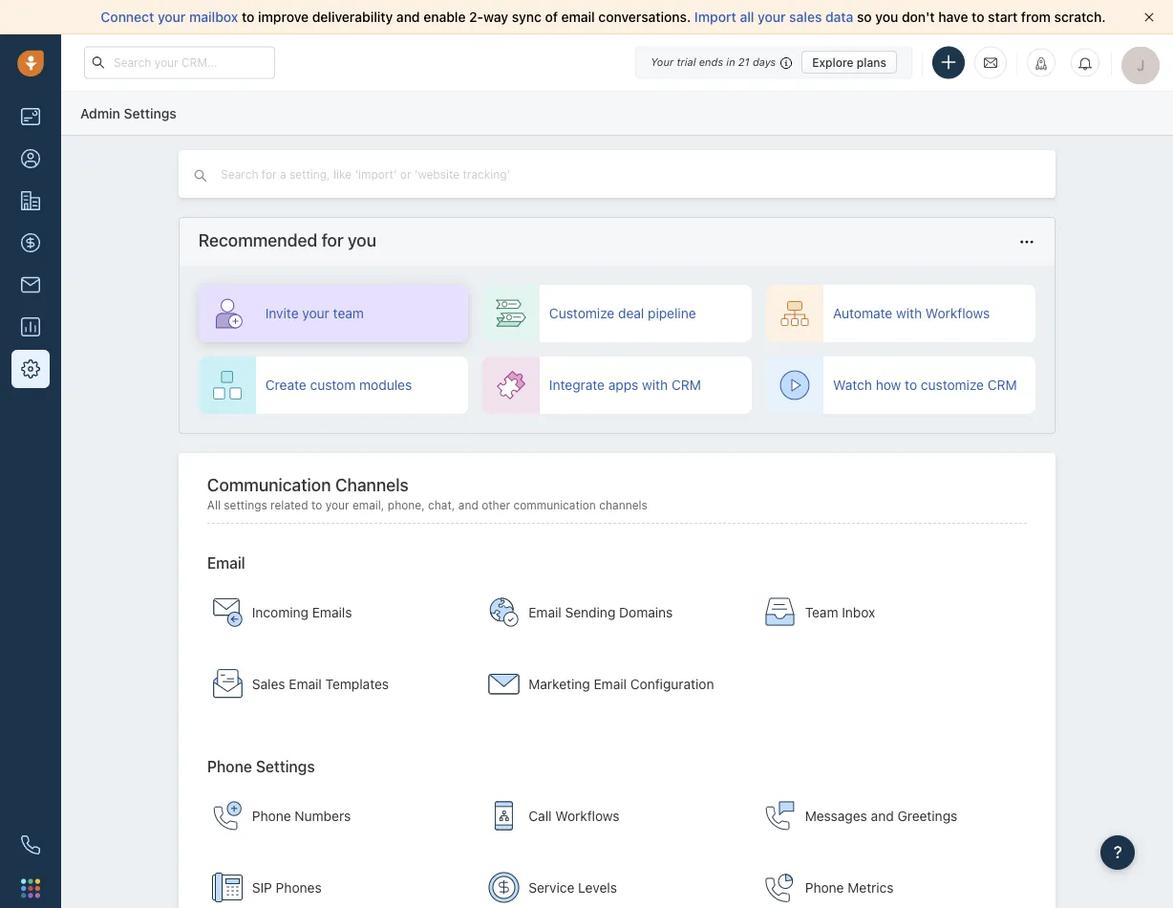 Task type: locate. For each thing, give the bounding box(es) containing it.
email
[[207, 554, 245, 572], [529, 604, 562, 620], [289, 676, 322, 692], [594, 676, 627, 692]]

1 horizontal spatial with
[[897, 305, 922, 321]]

incoming emails link
[[202, 579, 471, 646]]

Search for a setting, like 'import' or 'website tracking' text field
[[219, 165, 558, 184]]

1 horizontal spatial crm
[[988, 377, 1018, 393]]

channels
[[335, 474, 409, 495]]

phone for phone numbers
[[252, 808, 291, 824]]

watch
[[834, 377, 873, 393]]

phone
[[207, 757, 252, 775], [252, 808, 291, 824], [806, 879, 845, 895]]

messages and greetings link
[[756, 782, 1024, 849]]

conversations.
[[599, 9, 691, 25]]

what's new image
[[1035, 57, 1049, 70]]

customize deal pipeline link
[[483, 285, 752, 342]]

import all your sales data link
[[695, 9, 857, 25]]

communication
[[207, 474, 331, 495]]

team inbox
[[806, 604, 876, 620]]

to right the mailbox
[[242, 9, 255, 25]]

create and share email templates, track their metrics image
[[212, 669, 243, 699]]

phone metrics
[[806, 879, 894, 895]]

workflows
[[926, 305, 990, 321], [556, 808, 620, 824]]

2 vertical spatial phone
[[806, 879, 845, 895]]

21
[[739, 56, 750, 68]]

2-
[[469, 9, 484, 25]]

0 vertical spatial workflows
[[926, 305, 990, 321]]

make and receive calls online by adding sip phones image
[[212, 872, 243, 903]]

0 vertical spatial settings
[[124, 105, 177, 121]]

workflows right 'call'
[[556, 808, 620, 824]]

1 vertical spatial phone
[[252, 808, 291, 824]]

phone metrics link
[[756, 854, 1024, 908]]

settings up phone numbers
[[256, 757, 315, 775]]

messages and greetings
[[806, 808, 958, 824]]

deal
[[618, 305, 645, 321]]

0 horizontal spatial with
[[642, 377, 668, 393]]

watch how to customize crm
[[834, 377, 1018, 393]]

have
[[939, 9, 969, 25]]

start
[[989, 9, 1018, 25]]

workflows up customize
[[926, 305, 990, 321]]

enable
[[424, 9, 466, 25]]

sync
[[512, 9, 542, 25]]

to left start at the right of page
[[972, 9, 985, 25]]

phone inside 'link'
[[806, 879, 845, 895]]

apps
[[609, 377, 639, 393]]

crm right customize
[[988, 377, 1018, 393]]

your trial ends in 21 days
[[651, 56, 776, 68]]

marketing email configuration link
[[479, 651, 748, 718]]

phone up buy and manage phone numbers from 90+ countries image
[[207, 757, 252, 775]]

1 vertical spatial workflows
[[556, 808, 620, 824]]

sales
[[252, 676, 285, 692]]

crm right apps
[[672, 377, 702, 393]]

your left email,
[[326, 498, 349, 512]]

to right the related
[[312, 498, 322, 512]]

customize
[[921, 377, 985, 393]]

deliverability
[[312, 9, 393, 25]]

email up auto-forward incoming emails to the crm, create contacts from them icon
[[207, 554, 245, 572]]

settings right admin
[[124, 105, 177, 121]]

days
[[753, 56, 776, 68]]

so
[[857, 9, 872, 25]]

0 vertical spatial phone
[[207, 757, 252, 775]]

email right verify your domains for better deliverability and less spam image
[[529, 604, 562, 620]]

workflows inside the automate with workflows link
[[926, 305, 990, 321]]

mailbox
[[189, 9, 238, 25]]

with
[[897, 305, 922, 321], [642, 377, 668, 393]]

integrate apps with crm
[[550, 377, 702, 393]]

0 horizontal spatial settings
[[124, 105, 177, 121]]

1 horizontal spatial workflows
[[926, 305, 990, 321]]

1 crm from the left
[[672, 377, 702, 393]]

1 horizontal spatial settings
[[256, 757, 315, 775]]

phone settings
[[207, 757, 315, 775]]

modules
[[360, 377, 412, 393]]

sales
[[790, 9, 822, 25]]

with right automate
[[897, 305, 922, 321]]

0 horizontal spatial and
[[397, 9, 420, 25]]

phone right buy and manage phone numbers from 90+ countries image
[[252, 808, 291, 824]]

your inside communication channels all settings related to your email, phone, chat, and other communication channels
[[326, 498, 349, 512]]

0 horizontal spatial workflows
[[556, 808, 620, 824]]

team inbox link
[[756, 579, 1024, 646]]

invite your team
[[266, 305, 364, 321]]

automate with workflows
[[834, 305, 990, 321]]

buy and manage phone numbers from 90+ countries image
[[212, 801, 243, 831]]

communication
[[514, 498, 596, 512]]

1 vertical spatial settings
[[256, 757, 315, 775]]

and left the enable
[[397, 9, 420, 25]]

with right apps
[[642, 377, 668, 393]]

create
[[266, 377, 307, 393]]

to inside communication channels all settings related to your email, phone, chat, and other communication channels
[[312, 498, 322, 512]]

and left the greetings
[[871, 808, 894, 824]]

crm
[[672, 377, 702, 393], [988, 377, 1018, 393]]

phone element
[[11, 826, 50, 864]]

sales email templates link
[[202, 651, 471, 718]]

email right sales on the left of the page
[[289, 676, 322, 692]]

phone right access detailed information for each call, recording lifecycle and transcription icon at the bottom of page
[[806, 879, 845, 895]]

2 vertical spatial and
[[871, 808, 894, 824]]

to
[[242, 9, 255, 25], [972, 9, 985, 25], [905, 377, 918, 393], [312, 498, 322, 512]]

explore plans
[[813, 55, 887, 69]]

1 horizontal spatial and
[[459, 498, 479, 512]]

2 horizontal spatial and
[[871, 808, 894, 824]]

1 vertical spatial and
[[459, 498, 479, 512]]

you
[[876, 9, 899, 25]]

automate
[[834, 305, 893, 321]]

explore plans link
[[802, 51, 898, 74]]

auto-forward incoming emails to the crm, create contacts from them image
[[212, 597, 243, 628]]

create custom modules link
[[199, 357, 468, 414]]

and right chat, at the left bottom of the page
[[459, 498, 479, 512]]

email right the marketing
[[594, 676, 627, 692]]

your left team
[[302, 305, 330, 321]]

inbox
[[842, 604, 876, 620]]

connect your mailbox link
[[101, 9, 242, 25]]

your left the mailbox
[[158, 9, 186, 25]]

0 horizontal spatial crm
[[672, 377, 702, 393]]

phone numbers
[[252, 808, 351, 824]]

import
[[695, 9, 737, 25]]

customize the logo, sender details, and font colors in your marketing emails image
[[489, 669, 519, 699]]

create custom modules
[[266, 377, 412, 393]]

access detailed information for each call, recording lifecycle and transcription image
[[765, 872, 796, 903]]

settings
[[124, 105, 177, 121], [256, 757, 315, 775]]

service
[[529, 879, 575, 895]]

custom
[[310, 377, 356, 393]]

how
[[876, 377, 902, 393]]

0 vertical spatial and
[[397, 9, 420, 25]]

settings for admin settings
[[124, 105, 177, 121]]

phones
[[276, 879, 322, 895]]

sip phones
[[252, 879, 322, 895]]

email inside sales email templates link
[[289, 676, 322, 692]]



Task type: vqa. For each thing, say whether or not it's contained in the screenshot.
second - from the right
no



Task type: describe. For each thing, give the bounding box(es) containing it.
phone image
[[21, 835, 40, 855]]

settings for phone settings
[[256, 757, 315, 775]]

way
[[484, 9, 509, 25]]

email sending domains
[[529, 604, 673, 620]]

incoming emails
[[252, 604, 352, 620]]

phone numbers link
[[202, 782, 471, 849]]

call workflows link
[[479, 782, 748, 849]]

marketing email configuration
[[529, 676, 715, 692]]

email inside email sending domains link
[[529, 604, 562, 620]]

channels
[[600, 498, 648, 512]]

connect
[[101, 9, 154, 25]]

Search your CRM... text field
[[84, 46, 275, 79]]

connect your mailbox to improve deliverability and enable 2-way sync of email conversations. import all your sales data so you don't have to start from scratch.
[[101, 9, 1106, 25]]

related
[[271, 498, 308, 512]]

phone for phone settings
[[207, 757, 252, 775]]

communication channels all settings related to your email, phone, chat, and other communication channels
[[207, 474, 648, 512]]

record automated messages and greetings for every business situation image
[[765, 801, 796, 831]]

sending
[[565, 604, 616, 620]]

numbers
[[295, 808, 351, 824]]

email
[[562, 9, 595, 25]]

messages
[[806, 808, 868, 824]]

freshworks switcher image
[[21, 879, 40, 898]]

domains
[[620, 604, 673, 620]]

metrics
[[848, 879, 894, 895]]

admin
[[80, 105, 120, 121]]

explore
[[813, 55, 854, 69]]

and inside "link"
[[871, 808, 894, 824]]

team
[[333, 305, 364, 321]]

integrate
[[550, 377, 605, 393]]

levels
[[578, 879, 617, 895]]

plans
[[857, 55, 887, 69]]

your
[[651, 56, 674, 68]]

other
[[482, 498, 510, 512]]

in
[[727, 56, 736, 68]]

and inside communication channels all settings related to your email, phone, chat, and other communication channels
[[459, 498, 479, 512]]

0 vertical spatial with
[[897, 305, 922, 321]]

1 vertical spatial with
[[642, 377, 668, 393]]

invite
[[266, 305, 299, 321]]

team
[[806, 604, 839, 620]]

set up call queues and messages to connect callers with your team image
[[489, 801, 519, 831]]

don't
[[902, 9, 935, 25]]

scratch.
[[1055, 9, 1106, 25]]

templates
[[326, 676, 389, 692]]

call workflows
[[529, 808, 620, 824]]

admin settings
[[80, 105, 177, 121]]

close image
[[1145, 12, 1155, 22]]

sales email templates
[[252, 676, 389, 692]]

of
[[545, 9, 558, 25]]

customize
[[550, 305, 615, 321]]

email inside marketing email configuration link
[[594, 676, 627, 692]]

sip phones link
[[202, 854, 471, 908]]

phone for phone metrics
[[806, 879, 845, 895]]

from
[[1022, 9, 1051, 25]]

greetings
[[898, 808, 958, 824]]

improve
[[258, 9, 309, 25]]

all
[[207, 498, 221, 512]]

marketing
[[529, 676, 590, 692]]

incoming
[[252, 604, 309, 620]]

email,
[[353, 498, 385, 512]]

call
[[529, 808, 552, 824]]

your right 'all'
[[758, 9, 786, 25]]

pipeline
[[648, 305, 696, 321]]

send email image
[[985, 55, 998, 71]]

respond faster to emails with a common inbox for your team image
[[765, 597, 796, 628]]

customize deal pipeline
[[550, 305, 696, 321]]

ends
[[699, 56, 724, 68]]

service levels
[[529, 879, 617, 895]]

chat,
[[428, 498, 455, 512]]

settings
[[224, 498, 267, 512]]

workflows inside call workflows 'link'
[[556, 808, 620, 824]]

all
[[740, 9, 755, 25]]

to right how
[[905, 377, 918, 393]]

emails
[[312, 604, 352, 620]]

phone,
[[388, 498, 425, 512]]

trial
[[677, 56, 696, 68]]

service levels link
[[479, 854, 748, 908]]

2 crm from the left
[[988, 377, 1018, 393]]

configuration
[[631, 676, 715, 692]]

verify your domains for better deliverability and less spam image
[[489, 597, 519, 628]]

sip
[[252, 879, 272, 895]]

data
[[826, 9, 854, 25]]

set service level targets and specify the expected threshold time to answer calls image
[[489, 872, 519, 903]]



